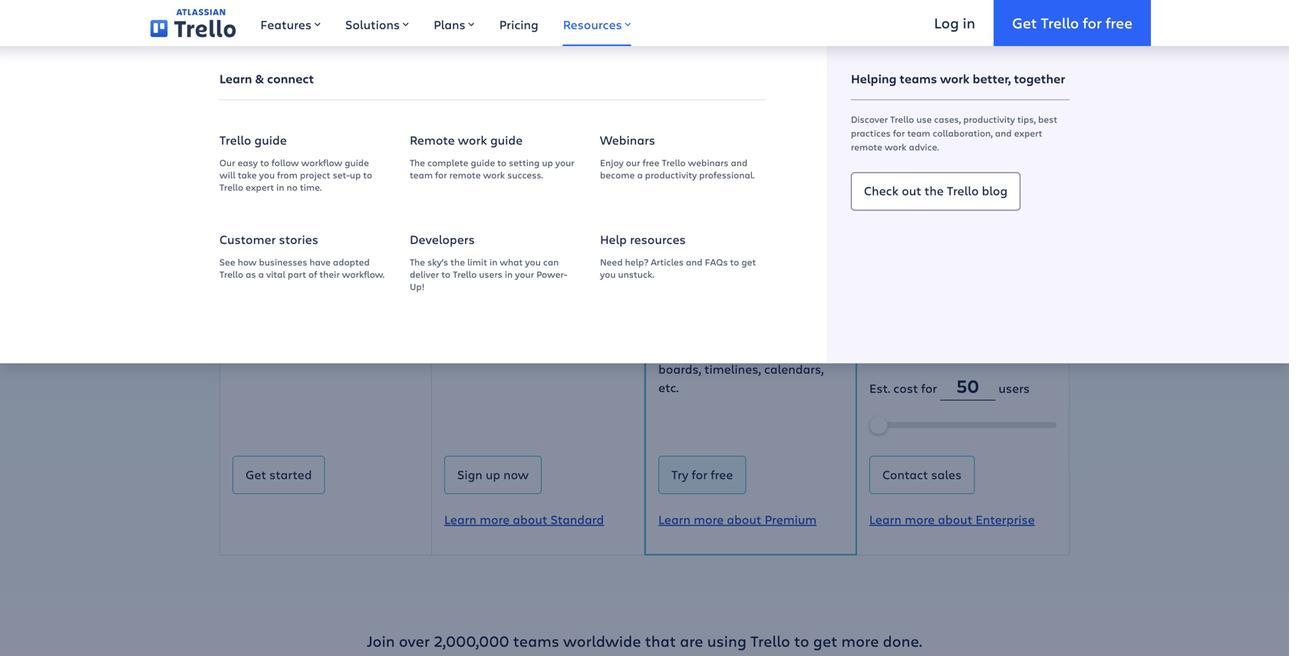 Task type: vqa. For each thing, say whether or not it's contained in the screenshot.


Task type: describe. For each thing, give the bounding box(es) containing it.
helping teams work better, together
[[851, 70, 1066, 87]]

learn for learn more about premium
[[659, 511, 691, 528]]

get inside need help? articles and faqs to get you unstuck.
[[742, 256, 756, 268]]

to right set- at the top left of the page
[[363, 168, 372, 181]]

work inside the complete guide to setting up your team for remote work success.
[[483, 168, 505, 181]]

complete
[[428, 156, 469, 169]]

work left better,
[[940, 70, 970, 87]]

1 vertical spatial standard
[[551, 511, 604, 528]]

1 free from the top
[[233, 180, 262, 196]]

your inside $ 0 usd free for your whole team
[[268, 259, 287, 272]]

for inside $ 0 usd free for your whole team
[[254, 259, 266, 272]]

help resources
[[600, 231, 686, 247]]

advice.
[[909, 140, 939, 153]]

contact sales
[[883, 466, 962, 483]]

businesses
[[259, 256, 307, 268]]

contact sales link
[[870, 456, 975, 494]]

blog
[[982, 182, 1008, 199]]

see how businesses have adopted trello as a vital part of their workflow.
[[220, 256, 385, 281]]

practices
[[851, 127, 891, 139]]

calendars,
[[764, 361, 824, 377]]

resources button
[[551, 0, 644, 46]]

learn more about enterprise link
[[870, 511, 1035, 529]]

remote inside discover trello use cases, productivity tips, best practices for team collaboration, and expert remote work advice.
[[851, 140, 883, 153]]

trello inside the sky's the limit in what you can deliver to trello users in your power- up!
[[453, 268, 477, 281]]

better,
[[973, 70, 1011, 87]]

helping
[[851, 70, 897, 87]]

trello inside our easy to follow workflow guide will take you from project set-up to trello expert in no time.
[[220, 181, 243, 193]]

annually inside the $ 10 per user/month if billed annually ($12.50 billed monthly)
[[762, 259, 800, 272]]

the for developers
[[410, 256, 425, 268]]

etc.
[[659, 379, 679, 396]]

to inside need help? articles and faqs to get you unstuck.
[[730, 256, 739, 268]]

sky's
[[428, 256, 448, 268]]

guide inside the complete guide to setting up your team for remote work success.
[[471, 156, 495, 169]]

a for webinars
[[637, 168, 643, 181]]

see
[[220, 256, 235, 268]]

solutions
[[345, 16, 400, 33]]

our
[[626, 156, 641, 169]]

17.50
[[877, 209, 960, 259]]

webinars
[[600, 132, 655, 148]]

best
[[1038, 113, 1058, 125]]

webinars
[[688, 156, 729, 169]]

remote work guide
[[410, 132, 523, 148]]

check out the trello blog link
[[851, 172, 1021, 211]]

teams inside for teams that need to track and visualize multiple projects in several ways, including boards, timelines, calendars, etc.
[[680, 306, 717, 322]]

trusted by millions, trello powers teams all around the world.
[[422, 33, 868, 54]]

est.
[[870, 380, 891, 397]]

trello down resources
[[566, 33, 605, 54]]

using
[[707, 631, 747, 651]]

more left 'done.'
[[842, 631, 879, 651]]

success.
[[508, 168, 543, 181]]

Users range field
[[870, 422, 1057, 428]]

$ 5 usd per user/month if billed annually ($6 billed monthly)
[[444, 209, 628, 286]]

trello right using
[[751, 631, 791, 651]]

your inside the sky's the limit in what you can deliver to trello users in your power- up!
[[515, 268, 534, 281]]

for teams that need to track and visualize multiple projects in several ways, including boards, timelines, calendars, etc.
[[659, 306, 836, 396]]

trello inside see how businesses have adopted trello as a vital part of their workflow.
[[220, 268, 243, 281]]

unstuck.
[[618, 268, 654, 281]]

the for check out the trello blog
[[925, 182, 944, 199]]

professional.
[[699, 168, 755, 181]]

about for premium
[[727, 511, 762, 528]]

$ 0 usd free for your whole team
[[233, 209, 342, 272]]

trello guide
[[220, 132, 287, 148]]

premium inside learn more about premium link
[[765, 511, 817, 528]]

up inside our easy to follow workflow guide will take you from project set-up to trello expert in no time.
[[350, 168, 361, 181]]

developers
[[410, 231, 475, 247]]

adopted
[[333, 256, 370, 268]]

team for 0
[[319, 259, 342, 272]]

our easy to follow workflow guide will take you from project set-up to trello expert in no time.
[[220, 156, 372, 193]]

$ 10 per user/month if billed annually ($12.50 billed monthly)
[[659, 209, 832, 286]]

trusted
[[422, 33, 476, 54]]

what
[[500, 256, 523, 268]]

($12.50
[[802, 259, 832, 272]]

set-
[[333, 168, 350, 181]]

about for standard
[[513, 511, 548, 528]]

plans button
[[421, 0, 487, 46]]

free for try for free
[[711, 466, 733, 483]]

user/month inside the $ 10 per user/month if billed annually ($12.50 billed monthly)
[[675, 259, 725, 272]]

for
[[659, 306, 677, 322]]

need
[[748, 306, 777, 322]]

teams up use
[[900, 70, 937, 87]]

need help? articles and faqs to get you unstuck.
[[600, 256, 756, 281]]

monthly) inside $ 5 usd per user/month if billed annually ($6 billed monthly)
[[444, 273, 483, 286]]

to right "easy"
[[260, 156, 269, 169]]

become
[[600, 168, 635, 181]]

multiple
[[738, 324, 786, 341]]

get started
[[246, 466, 312, 483]]

the for the sky's the limit in what you can deliver to trello users in your power- up!
[[451, 256, 465, 268]]

2,000,000
[[434, 631, 509, 651]]

deliver
[[410, 268, 439, 281]]

customer stories
[[220, 231, 319, 247]]

vital
[[266, 268, 285, 281]]

faqs
[[705, 256, 728, 268]]

sign up now
[[457, 466, 529, 483]]

if inside the $ 10 per user/month if billed annually ($12.50 billed monthly)
[[728, 259, 733, 272]]

visualize
[[684, 324, 735, 341]]

join over 2,000,000 teams worldwide that are using trello to get more done.
[[367, 631, 923, 651]]

have
[[310, 256, 331, 268]]

follow
[[272, 156, 299, 169]]

usd for 5
[[473, 235, 498, 252]]

together
[[1014, 70, 1066, 87]]

stories
[[279, 231, 319, 247]]

($6
[[588, 259, 602, 272]]

for inside discover trello use cases, productivity tips, best practices for team collaboration, and expert remote work advice.
[[893, 127, 905, 139]]

teams right 2,000,000
[[513, 631, 560, 651]]

try
[[672, 466, 689, 483]]

in inside for teams that need to track and visualize multiple projects in several ways, including boards, timelines, calendars, etc.
[[659, 342, 669, 359]]

solutions button
[[333, 0, 421, 46]]

resources
[[563, 16, 622, 33]]

$ for 0
[[233, 235, 240, 252]]

get trello for free
[[1013, 13, 1133, 33]]

millions,
[[501, 33, 562, 54]]

Users number field
[[941, 372, 996, 401]]

need
[[600, 256, 623, 268]]

up inside the complete guide to setting up your team for remote work success.
[[542, 156, 553, 169]]

$ for 5
[[444, 235, 452, 252]]

more for learn more about premium
[[694, 511, 724, 528]]

around
[[739, 33, 791, 54]]

guide inside our easy to follow workflow guide will take you from project set-up to trello expert in no time.
[[345, 156, 369, 169]]

now
[[504, 466, 529, 483]]

whole
[[289, 259, 316, 272]]

including
[[754, 342, 807, 359]]

to inside the complete guide to setting up your team for remote work success.
[[498, 156, 507, 169]]

that inside for teams that need to track and visualize multiple projects in several ways, including boards, timelines, calendars, etc.
[[720, 306, 745, 322]]

guide up follow
[[254, 132, 287, 148]]

sales
[[932, 466, 962, 483]]



Task type: locate. For each thing, give the bounding box(es) containing it.
and right collaboration,
[[995, 127, 1012, 139]]

learn for learn & connect
[[220, 70, 252, 87]]

in
[[963, 13, 976, 33], [276, 181, 284, 193], [490, 256, 498, 268], [505, 268, 513, 281], [659, 342, 669, 359]]

1 horizontal spatial monthly)
[[685, 273, 724, 286]]

get
[[742, 256, 756, 268], [813, 631, 838, 651]]

0 horizontal spatial up
[[350, 168, 361, 181]]

usd inside $ 5 usd per user/month if billed annually ($6 billed monthly)
[[473, 235, 498, 252]]

0 horizontal spatial get
[[246, 466, 266, 483]]

and inside discover trello use cases, productivity tips, best practices for team collaboration, and expert remote work advice.
[[995, 127, 1012, 139]]

and inside for teams that need to track and visualize multiple projects in several ways, including boards, timelines, calendars, etc.
[[659, 324, 681, 341]]

remote inside the complete guide to setting up your team for remote work success.
[[450, 168, 481, 181]]

user/month down 10
[[675, 259, 725, 272]]

0 horizontal spatial per
[[444, 259, 458, 272]]

your
[[556, 156, 575, 169], [268, 259, 287, 272], [515, 268, 534, 281]]

no
[[287, 181, 298, 193]]

and right webinars
[[731, 156, 748, 169]]

the for remote work guide
[[410, 156, 425, 169]]

team inside the complete guide to setting up your team for remote work success.
[[410, 168, 433, 181]]

productivity inside enjoy our free trello webinars and become a productivity professional.
[[645, 168, 697, 181]]

enjoy
[[600, 156, 624, 169]]

of
[[309, 268, 317, 281]]

the inside the sky's the limit in what you can deliver to trello users in your power- up!
[[451, 256, 465, 268]]

trello inside discover trello use cases, productivity tips, best practices for team collaboration, and expert remote work advice.
[[891, 113, 914, 125]]

0 horizontal spatial a
[[258, 268, 264, 281]]

out
[[902, 182, 922, 199]]

5
[[452, 209, 473, 259]]

you inside the sky's the limit in what you can deliver to trello users in your power- up!
[[525, 256, 541, 268]]

usd
[[264, 235, 289, 252], [473, 235, 498, 252]]

teams left all
[[667, 33, 713, 54]]

learn more about standard
[[444, 511, 604, 528]]

get
[[1013, 13, 1037, 33], [246, 466, 266, 483]]

that
[[720, 306, 745, 322], [645, 631, 676, 651]]

1 horizontal spatial a
[[637, 168, 643, 181]]

features button
[[248, 0, 333, 46]]

1 horizontal spatial annually
[[762, 259, 800, 272]]

0 vertical spatial that
[[720, 306, 745, 322]]

trello down our
[[220, 181, 243, 193]]

up!
[[410, 280, 425, 293]]

0 horizontal spatial annually
[[548, 259, 586, 272]]

more down 'contact sales' link
[[905, 511, 935, 528]]

enjoy our free trello webinars and become a productivity professional.
[[600, 156, 755, 181]]

and inside enjoy our free trello webinars and become a productivity professional.
[[731, 156, 748, 169]]

1 horizontal spatial about
[[727, 511, 762, 528]]

2 per from the left
[[659, 259, 673, 272]]

1 horizontal spatial enterprise
[[976, 511, 1035, 528]]

0 horizontal spatial user/month
[[461, 259, 511, 272]]

0 horizontal spatial remote
[[450, 168, 481, 181]]

up
[[542, 156, 553, 169], [350, 168, 361, 181], [486, 466, 501, 483]]

annually left the "($6" at the top left of page
[[548, 259, 586, 272]]

1 vertical spatial expert
[[246, 181, 274, 193]]

0 horizontal spatial standard
[[444, 180, 507, 196]]

the left sky's at top left
[[410, 256, 425, 268]]

0 horizontal spatial you
[[259, 168, 275, 181]]

the sky's the limit in what you can deliver to trello users in your power- up!
[[410, 256, 567, 293]]

more for learn more about enterprise
[[905, 511, 935, 528]]

1 horizontal spatial free
[[711, 466, 733, 483]]

0 vertical spatial expert
[[1014, 127, 1043, 139]]

1 per from the left
[[444, 259, 458, 272]]

work up complete at left top
[[458, 132, 487, 148]]

to left setting
[[498, 156, 507, 169]]

2 horizontal spatial up
[[542, 156, 553, 169]]

trello left blog
[[947, 182, 979, 199]]

1 the from the top
[[410, 156, 425, 169]]

1 $ from the left
[[233, 235, 240, 252]]

1 vertical spatial free
[[643, 156, 660, 169]]

over
[[399, 631, 430, 651]]

free down 'customer' in the left top of the page
[[233, 259, 251, 272]]

3 about from the left
[[938, 511, 973, 528]]

from
[[277, 168, 298, 181]]

teams up 'visualize'
[[680, 306, 717, 322]]

are
[[680, 631, 704, 651]]

2 horizontal spatial about
[[938, 511, 973, 528]]

guide up setting
[[490, 132, 523, 148]]

1 vertical spatial get
[[246, 466, 266, 483]]

check
[[864, 182, 899, 199]]

2 monthly) from the left
[[685, 273, 724, 286]]

0 vertical spatial productivity
[[964, 113, 1015, 125]]

the inside the sky's the limit in what you can deliver to trello users in your power- up!
[[410, 256, 425, 268]]

2 vertical spatial team
[[319, 259, 342, 272]]

2 vertical spatial free
[[711, 466, 733, 483]]

compare plans link
[[588, 74, 702, 112]]

1 horizontal spatial you
[[525, 256, 541, 268]]

2 vertical spatial the
[[451, 256, 465, 268]]

0 vertical spatial enterprise
[[870, 180, 940, 196]]

0 vertical spatial free
[[233, 180, 262, 196]]

up right workflow
[[350, 168, 361, 181]]

learn down try
[[659, 511, 691, 528]]

a right become
[[637, 168, 643, 181]]

1 vertical spatial premium
[[765, 511, 817, 528]]

check out the trello blog
[[864, 182, 1008, 199]]

2 usd from the left
[[473, 235, 498, 252]]

trello left as
[[220, 268, 243, 281]]

0 horizontal spatial free
[[643, 156, 660, 169]]

0 vertical spatial the
[[795, 33, 819, 54]]

a inside enjoy our free trello webinars and become a productivity professional.
[[637, 168, 643, 181]]

team inside $ 0 usd free for your whole team
[[319, 259, 342, 272]]

your right setting
[[556, 156, 575, 169]]

learn left & at top
[[220, 70, 252, 87]]

productivity inside discover trello use cases, productivity tips, best practices for team collaboration, and expert remote work advice.
[[964, 113, 1015, 125]]

0 horizontal spatial productivity
[[645, 168, 697, 181]]

world.
[[823, 33, 868, 54]]

productivity right our at left top
[[645, 168, 697, 181]]

$ up see
[[233, 235, 240, 252]]

to inside for teams that need to track and visualize multiple projects in several ways, including boards, timelines, calendars, etc.
[[780, 306, 792, 322]]

0 horizontal spatial expert
[[246, 181, 274, 193]]

more down try for free link
[[694, 511, 724, 528]]

more for learn more about standard
[[480, 511, 510, 528]]

1 vertical spatial a
[[258, 268, 264, 281]]

0 horizontal spatial the
[[451, 256, 465, 268]]

help?
[[625, 256, 649, 268]]

0 vertical spatial users
[[479, 268, 503, 281]]

3 $ from the left
[[659, 235, 666, 252]]

2 horizontal spatial your
[[556, 156, 575, 169]]

$
[[233, 235, 240, 252], [444, 235, 452, 252], [659, 235, 666, 252]]

0 vertical spatial team
[[908, 127, 931, 139]]

learn & connect
[[220, 70, 314, 87]]

the down remote
[[410, 156, 425, 169]]

get for get started
[[246, 466, 266, 483]]

you inside need help? articles and faqs to get you unstuck.
[[600, 268, 616, 281]]

per down resources
[[659, 259, 673, 272]]

monthly)
[[444, 273, 483, 286], [685, 273, 724, 286]]

you right take
[[259, 168, 275, 181]]

1 vertical spatial team
[[410, 168, 433, 181]]

users inside the sky's the limit in what you can deliver to trello users in your power- up!
[[479, 268, 503, 281]]

resources
[[630, 231, 686, 247]]

1 user/month from the left
[[461, 259, 511, 272]]

that up 'visualize'
[[720, 306, 745, 322]]

1 horizontal spatial user/month
[[675, 259, 725, 272]]

team for complete
[[410, 168, 433, 181]]

0 vertical spatial a
[[637, 168, 643, 181]]

trello up together
[[1041, 13, 1079, 33]]

1 horizontal spatial up
[[486, 466, 501, 483]]

to right deliver
[[442, 268, 451, 281]]

1 horizontal spatial users
[[999, 380, 1030, 397]]

to right faqs
[[730, 256, 739, 268]]

the right out
[[925, 182, 944, 199]]

about
[[513, 511, 548, 528], [727, 511, 762, 528], [938, 511, 973, 528]]

workflow.
[[342, 268, 385, 281]]

a
[[637, 168, 643, 181], [258, 268, 264, 281]]

usd for 0
[[264, 235, 289, 252]]

per inside the $ 10 per user/month if billed annually ($12.50 billed monthly)
[[659, 259, 673, 272]]

1 usd from the left
[[264, 235, 289, 252]]

guide right workflow
[[345, 156, 369, 169]]

articles
[[651, 256, 684, 268]]

$ inside $ 0 usd free for your whole team
[[233, 235, 240, 252]]

take
[[238, 168, 257, 181]]

features
[[261, 16, 312, 33]]

0 horizontal spatial if
[[514, 259, 519, 272]]

2 annually from the left
[[762, 259, 800, 272]]

expert down "easy"
[[246, 181, 274, 193]]

to right need
[[780, 306, 792, 322]]

$ up sky's at top left
[[444, 235, 452, 252]]

trello right sky's at top left
[[453, 268, 477, 281]]

1 vertical spatial enterprise
[[976, 511, 1035, 528]]

teams
[[667, 33, 713, 54], [900, 70, 937, 87], [680, 306, 717, 322], [513, 631, 560, 651]]

monthly) down faqs
[[685, 273, 724, 286]]

1 vertical spatial free
[[233, 259, 251, 272]]

about down try for free link
[[727, 511, 762, 528]]

0 horizontal spatial your
[[268, 259, 287, 272]]

get left started
[[246, 466, 266, 483]]

per left limit
[[444, 259, 458, 272]]

1 horizontal spatial team
[[410, 168, 433, 181]]

work left success.
[[483, 168, 505, 181]]

2 about from the left
[[727, 511, 762, 528]]

your left part
[[268, 259, 287, 272]]

1 horizontal spatial get
[[1013, 13, 1037, 33]]

trello left webinars
[[662, 156, 686, 169]]

boards,
[[659, 361, 702, 377]]

customer
[[220, 231, 276, 247]]

you left can
[[525, 256, 541, 268]]

0 vertical spatial get
[[742, 256, 756, 268]]

a right as
[[258, 268, 264, 281]]

1 horizontal spatial get
[[813, 631, 838, 651]]

trello inside enjoy our free trello webinars and become a productivity professional.
[[662, 156, 686, 169]]

as
[[246, 268, 256, 281]]

1 horizontal spatial premium
[[765, 511, 817, 528]]

learn more about premium
[[659, 511, 817, 528]]

0 horizontal spatial usd
[[264, 235, 289, 252]]

2 free from the top
[[233, 259, 251, 272]]

2 if from the left
[[728, 259, 733, 272]]

$ inside the $ 10 per user/month if billed annually ($12.50 billed monthly)
[[659, 235, 666, 252]]

est. cost for
[[870, 380, 937, 397]]

1 vertical spatial users
[[999, 380, 1030, 397]]

free inside get trello for free link
[[1106, 13, 1133, 33]]

the left limit
[[451, 256, 465, 268]]

0 horizontal spatial that
[[645, 631, 676, 651]]

track
[[795, 306, 825, 322]]

0 horizontal spatial monthly)
[[444, 273, 483, 286]]

trello left use
[[891, 113, 914, 125]]

1 horizontal spatial your
[[515, 268, 534, 281]]

0 vertical spatial premium
[[659, 181, 716, 197]]

1 horizontal spatial $
[[444, 235, 452, 252]]

0 horizontal spatial users
[[479, 268, 503, 281]]

0 horizontal spatial team
[[319, 259, 342, 272]]

expert down tips,
[[1014, 127, 1043, 139]]

projects
[[789, 324, 836, 341]]

the left world. at the top of the page
[[795, 33, 819, 54]]

get for get trello for free
[[1013, 13, 1037, 33]]

billed
[[521, 259, 546, 272], [604, 259, 628, 272], [736, 259, 760, 272], [659, 273, 683, 286]]

2 the from the top
[[410, 256, 425, 268]]

trello up our
[[220, 132, 251, 148]]

done.
[[883, 631, 923, 651]]

0 horizontal spatial premium
[[659, 181, 716, 197]]

and
[[995, 127, 1012, 139], [731, 156, 748, 169], [686, 256, 703, 268], [659, 324, 681, 341]]

annually left ($12.50
[[762, 259, 800, 272]]

0 horizontal spatial get
[[742, 256, 756, 268]]

per inside $ 5 usd per user/month if billed annually ($6 billed monthly)
[[444, 259, 458, 272]]

if
[[514, 259, 519, 272], [728, 259, 733, 272]]

remote down practices
[[851, 140, 883, 153]]

1 vertical spatial productivity
[[645, 168, 697, 181]]

monthly) inside the $ 10 per user/month if billed annually ($12.50 billed monthly)
[[685, 273, 724, 286]]

about down sales
[[938, 511, 973, 528]]

0 horizontal spatial about
[[513, 511, 548, 528]]

get up together
[[1013, 13, 1037, 33]]

if inside $ 5 usd per user/month if billed annually ($6 billed monthly)
[[514, 259, 519, 272]]

your inside the complete guide to setting up your team for remote work success.
[[556, 156, 575, 169]]

1 horizontal spatial per
[[659, 259, 673, 272]]

use
[[917, 113, 932, 125]]

and left faqs
[[686, 256, 703, 268]]

1 vertical spatial that
[[645, 631, 676, 651]]

0 horizontal spatial $
[[233, 235, 240, 252]]

team inside discover trello use cases, productivity tips, best practices for team collaboration, and expert remote work advice.
[[908, 127, 931, 139]]

2 horizontal spatial $
[[659, 235, 666, 252]]

part
[[288, 268, 306, 281]]

log in link
[[916, 0, 994, 46]]

plans
[[434, 16, 466, 33]]

tips,
[[1018, 113, 1036, 125]]

sign
[[457, 466, 483, 483]]

learn for learn more about enterprise
[[870, 511, 902, 528]]

learn down sign
[[444, 511, 477, 528]]

sign up now link
[[444, 456, 542, 494]]

enterprise
[[870, 180, 940, 196], [976, 511, 1035, 528]]

user/month inside $ 5 usd per user/month if billed annually ($6 billed monthly)
[[461, 259, 511, 272]]

about for enterprise
[[938, 511, 973, 528]]

1 annually from the left
[[548, 259, 586, 272]]

1 if from the left
[[514, 259, 519, 272]]

$ inside $ 5 usd per user/month if billed annually ($6 billed monthly)
[[444, 235, 452, 252]]

$ up articles
[[659, 235, 666, 252]]

1 vertical spatial remote
[[450, 168, 481, 181]]

2 horizontal spatial you
[[600, 268, 616, 281]]

atlassian trello image
[[150, 9, 236, 37]]

1 horizontal spatial standard
[[551, 511, 604, 528]]

1 about from the left
[[513, 511, 548, 528]]

learn down contact at the bottom right of the page
[[870, 511, 902, 528]]

1 vertical spatial the
[[925, 182, 944, 199]]

usd inside $ 0 usd free for your whole team
[[264, 235, 289, 252]]

more down sign up now link
[[480, 511, 510, 528]]

0 vertical spatial remote
[[851, 140, 883, 153]]

your left power-
[[515, 268, 534, 281]]

a inside see how businesses have adopted trello as a vital part of their workflow.
[[258, 268, 264, 281]]

usd up limit
[[473, 235, 498, 252]]

1 horizontal spatial remote
[[851, 140, 883, 153]]

user/month down 5
[[461, 259, 511, 272]]

productivity up collaboration,
[[964, 113, 1015, 125]]

you left unstuck.
[[600, 268, 616, 281]]

monthly) down limit
[[444, 273, 483, 286]]

the inside the complete guide to setting up your team for remote work success.
[[410, 156, 425, 169]]

up right sign
[[486, 466, 501, 483]]

expert inside our easy to follow workflow guide will take you from project set-up to trello expert in no time.
[[246, 181, 274, 193]]

and inside need help? articles and faqs to get you unstuck.
[[686, 256, 703, 268]]

project
[[300, 168, 331, 181]]

10
[[666, 209, 704, 259]]

free for enjoy our free trello webinars and become a productivity professional.
[[643, 156, 660, 169]]

to right using
[[794, 631, 810, 651]]

1 monthly) from the left
[[444, 273, 483, 286]]

expert inside discover trello use cases, productivity tips, best practices for team collaboration, and expert remote work advice.
[[1014, 127, 1043, 139]]

team
[[908, 127, 931, 139], [410, 168, 433, 181], [319, 259, 342, 272]]

in inside our easy to follow workflow guide will take you from project set-up to trello expert in no time.
[[276, 181, 284, 193]]

1 horizontal spatial the
[[795, 33, 819, 54]]

you inside our easy to follow workflow guide will take you from project set-up to trello expert in no time.
[[259, 168, 275, 181]]

can
[[543, 256, 559, 268]]

up right setting
[[542, 156, 553, 169]]

2 horizontal spatial team
[[908, 127, 931, 139]]

compare
[[601, 84, 654, 100]]

1 horizontal spatial if
[[728, 259, 733, 272]]

pricing
[[499, 16, 539, 33]]

connect
[[267, 70, 314, 87]]

about down now
[[513, 511, 548, 528]]

how
[[238, 256, 257, 268]]

learn more about standard link
[[444, 511, 604, 529]]

learn for learn more about standard
[[444, 511, 477, 528]]

remote down remote work guide
[[450, 168, 481, 181]]

1 horizontal spatial usd
[[473, 235, 498, 252]]

for inside the complete guide to setting up your team for remote work success.
[[435, 168, 447, 181]]

0 vertical spatial free
[[1106, 13, 1133, 33]]

1 horizontal spatial that
[[720, 306, 745, 322]]

2 horizontal spatial free
[[1106, 13, 1133, 33]]

work inside discover trello use cases, productivity tips, best practices for team collaboration, and expert remote work advice.
[[885, 140, 907, 153]]

2 user/month from the left
[[675, 259, 725, 272]]

annually inside $ 5 usd per user/month if billed annually ($6 billed monthly)
[[548, 259, 586, 272]]

0 vertical spatial get
[[1013, 13, 1037, 33]]

0 horizontal spatial enterprise
[[870, 180, 940, 196]]

the
[[795, 33, 819, 54], [925, 182, 944, 199], [451, 256, 465, 268]]

guide down remote work guide
[[471, 156, 495, 169]]

work left advice.
[[885, 140, 907, 153]]

by
[[480, 33, 497, 54]]

users
[[479, 268, 503, 281], [999, 380, 1030, 397]]

1 vertical spatial the
[[410, 256, 425, 268]]

free inside enjoy our free trello webinars and become a productivity professional.
[[643, 156, 660, 169]]

easy
[[238, 156, 258, 169]]

1 vertical spatial get
[[813, 631, 838, 651]]

usd up businesses
[[264, 235, 289, 252]]

team down remote
[[410, 168, 433, 181]]

0 vertical spatial standard
[[444, 180, 507, 196]]

team up advice.
[[908, 127, 931, 139]]

ways,
[[717, 342, 751, 359]]

free inside try for free link
[[711, 466, 733, 483]]

to inside the sky's the limit in what you can deliver to trello users in your power- up!
[[442, 268, 451, 281]]

1 horizontal spatial productivity
[[964, 113, 1015, 125]]

team right of
[[319, 259, 342, 272]]

free down "easy"
[[233, 180, 262, 196]]

and down "for"
[[659, 324, 681, 341]]

a for customer stories
[[258, 268, 264, 281]]

cost
[[894, 380, 918, 397]]

free inside $ 0 usd free for your whole team
[[233, 259, 251, 272]]

that left are
[[645, 631, 676, 651]]

try for free
[[672, 466, 733, 483]]

workflow
[[301, 156, 342, 169]]

0 vertical spatial the
[[410, 156, 425, 169]]

$ for 10
[[659, 235, 666, 252]]

1 horizontal spatial expert
[[1014, 127, 1043, 139]]

2 $ from the left
[[444, 235, 452, 252]]

2 horizontal spatial the
[[925, 182, 944, 199]]

several
[[672, 342, 714, 359]]



